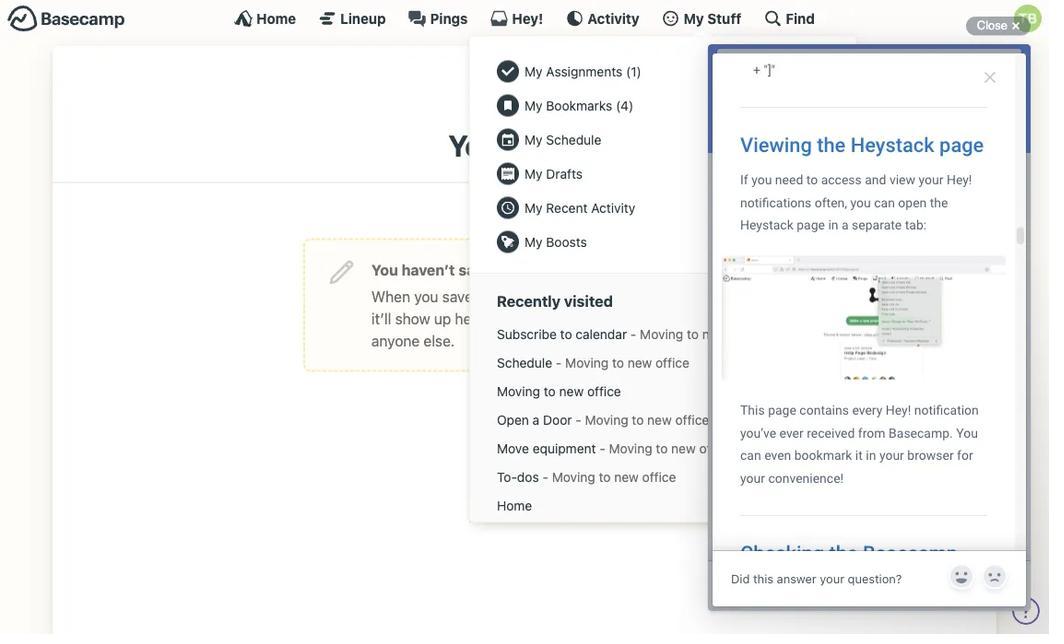 Task type: vqa. For each thing, say whether or not it's contained in the screenshot.
middle a
yes



Task type: locate. For each thing, give the bounding box(es) containing it.
to-
[[497, 470, 518, 485]]

a left door
[[533, 413, 540, 428]]

activity link
[[566, 9, 640, 28]]

schedule down my bookmarks (4)
[[547, 132, 602, 147]]

home link
[[234, 9, 296, 28], [488, 492, 839, 520]]

1 vertical spatial your
[[493, 310, 523, 327]]

0 horizontal spatial a
[[477, 288, 485, 305]]

a right as
[[661, 288, 669, 305]]

drafts down or
[[527, 310, 567, 327]]

else.
[[424, 332, 455, 350]]

new
[[703, 327, 727, 342], [628, 355, 653, 371], [560, 384, 584, 399], [648, 413, 672, 428], [672, 441, 696, 456], [615, 470, 639, 485]]

to
[[659, 310, 672, 327], [561, 327, 573, 342], [687, 327, 699, 342], [613, 355, 625, 371], [544, 384, 556, 399], [632, 413, 644, 428], [656, 441, 668, 456], [599, 470, 611, 485]]

moving to new office link
[[488, 377, 839, 406]]

my down your drafts
[[525, 166, 543, 181]]

0 vertical spatial home
[[257, 10, 296, 26]]

a
[[477, 288, 485, 305], [661, 288, 669, 305], [533, 413, 540, 428]]

1 horizontal spatial home
[[497, 498, 533, 514]]

- right door
[[576, 413, 582, 428]]

to down recently visited
[[561, 327, 573, 342]]

close
[[978, 18, 1008, 32]]

drafts down my schedule
[[547, 166, 583, 181]]

my inside popup button
[[684, 10, 705, 26]]

my stuff button
[[662, 9, 742, 28]]

my stuff
[[684, 10, 742, 26]]

(4)
[[616, 98, 634, 113]]

equipment
[[533, 441, 597, 456]]

you haven't saved any drafts yet when you save a message or document as a draft, it'll show up here. your drafts aren't visible to anyone else.
[[372, 261, 709, 350]]

moving down equipment
[[552, 470, 596, 485]]

office
[[731, 327, 765, 342], [656, 355, 690, 371], [588, 384, 622, 399], [676, 413, 710, 428], [700, 441, 734, 456], [643, 470, 677, 485]]

saved
[[459, 261, 501, 279]]

home inside recently visited pages element
[[497, 498, 533, 514]]

moving
[[640, 327, 684, 342], [566, 355, 609, 371], [497, 384, 541, 399], [585, 413, 629, 428], [609, 441, 653, 456], [552, 470, 596, 485]]

my inside "link"
[[525, 234, 543, 250]]

1 vertical spatial activity
[[592, 200, 636, 215]]

my for my recent activity
[[525, 200, 543, 215]]

subscribe to calendar - moving to new office
[[497, 327, 765, 342]]

open a door - moving to new office
[[497, 413, 710, 428]]

moving down as
[[640, 327, 684, 342]]

main element
[[0, 0, 1050, 570]]

find
[[786, 10, 816, 26]]

home left lineup link
[[257, 10, 296, 26]]

hey! button
[[490, 9, 544, 28]]

aren't
[[570, 310, 609, 327]]

-
[[631, 327, 637, 342], [556, 355, 562, 371], [576, 413, 582, 428], [600, 441, 606, 456], [543, 470, 549, 485]]

drafts
[[517, 128, 601, 163], [547, 166, 583, 181]]

your down tim burton image
[[449, 128, 511, 163]]

lineup link
[[319, 9, 386, 28]]

my up your drafts
[[525, 98, 543, 113]]

my left "stuff"
[[684, 10, 705, 26]]

my for my stuff
[[684, 10, 705, 26]]

home link down move equipment - moving to new office on the bottom of the page
[[488, 492, 839, 520]]

home down to-
[[497, 498, 533, 514]]

up
[[434, 310, 451, 327]]

home link left lineup link
[[234, 9, 296, 28]]

0 horizontal spatial home link
[[234, 9, 296, 28]]

schedule
[[547, 132, 602, 147], [497, 355, 553, 371]]

home
[[257, 10, 296, 26], [497, 498, 533, 514]]

my schedule link
[[488, 123, 839, 157]]

my recent activity link
[[488, 191, 839, 225]]

to inside you haven't saved any drafts yet when you save a message or document as a draft, it'll show up here. your drafts aren't visible to anyone else.
[[659, 310, 672, 327]]

yet
[[581, 261, 603, 279]]

your
[[449, 128, 511, 163], [493, 310, 523, 327]]

recently visited
[[497, 293, 614, 311]]

0 vertical spatial drafts
[[517, 128, 601, 163]]

activity
[[588, 10, 640, 26], [592, 200, 636, 215]]

schedule down subscribe
[[497, 355, 553, 371]]

bookmarks
[[547, 98, 613, 113]]

- right calendar on the right of the page
[[631, 327, 637, 342]]

1 horizontal spatial home link
[[488, 492, 839, 520]]

move equipment - moving to new office
[[497, 441, 734, 456]]

my for my bookmarks (4)
[[525, 98, 543, 113]]

my drafts
[[525, 166, 583, 181]]

your down message
[[493, 310, 523, 327]]

pings button
[[408, 9, 468, 28]]

my
[[684, 10, 705, 26], [525, 64, 543, 79], [525, 98, 543, 113], [525, 132, 543, 147], [525, 166, 543, 181], [525, 200, 543, 215], [525, 234, 543, 250]]

1 vertical spatial drafts
[[527, 310, 567, 327]]

my left "recent"
[[525, 200, 543, 215]]

to right visible
[[659, 310, 672, 327]]

cross small image
[[1006, 15, 1028, 37]]

to down the moving to new office link
[[656, 441, 668, 456]]

1 vertical spatial home
[[497, 498, 533, 514]]

your inside you haven't saved any drafts yet when you save a message or document as a draft, it'll show up here. your drafts aren't visible to anyone else.
[[493, 310, 523, 327]]

0 horizontal spatial home
[[257, 10, 296, 26]]

activity up (1)
[[588, 10, 640, 26]]

0 vertical spatial schedule
[[547, 132, 602, 147]]

switch accounts image
[[7, 5, 125, 33]]

recently
[[497, 293, 561, 311]]

drafts
[[534, 261, 577, 279], [527, 310, 567, 327]]

drafts inside my stuff "element"
[[547, 166, 583, 181]]

my for my assignments (1)
[[525, 64, 543, 79]]

0 vertical spatial home link
[[234, 9, 296, 28]]

my up "any"
[[525, 234, 543, 250]]

save
[[443, 288, 473, 305]]

to down move equipment - moving to new office on the bottom of the page
[[599, 470, 611, 485]]

1 vertical spatial drafts
[[547, 166, 583, 181]]

activity right "recent"
[[592, 200, 636, 215]]

my bookmarks (4)
[[525, 98, 634, 113]]

to up move equipment - moving to new office on the bottom of the page
[[632, 413, 644, 428]]

visible
[[613, 310, 655, 327]]

boosts
[[547, 234, 587, 250]]

0 vertical spatial your
[[449, 128, 511, 163]]

cross small image
[[1006, 15, 1028, 37]]

- up moving to new office in the bottom of the page
[[556, 355, 562, 371]]

my up the my drafts
[[525, 132, 543, 147]]

recently visited pages element
[[488, 320, 839, 520]]

my schedule
[[525, 132, 602, 147]]

moving to new office
[[497, 384, 622, 399]]

a right the save
[[477, 288, 485, 305]]

1 vertical spatial schedule
[[497, 355, 553, 371]]

schedule - moving to new office
[[497, 355, 690, 371]]

my for my schedule
[[525, 132, 543, 147]]

when
[[372, 288, 411, 305]]

it'll
[[372, 310, 392, 327]]

drafts up or
[[534, 261, 577, 279]]

drafts up the my drafts
[[517, 128, 601, 163]]

my left the assignments
[[525, 64, 543, 79]]



Task type: describe. For each thing, give the bounding box(es) containing it.
show
[[395, 310, 431, 327]]

visited
[[565, 293, 614, 311]]

1 vertical spatial home link
[[488, 492, 839, 520]]

- down open a door - moving to new office on the bottom
[[600, 441, 606, 456]]

you
[[415, 288, 439, 305]]

dos
[[518, 470, 539, 485]]

as
[[642, 288, 657, 305]]

assignments
[[547, 64, 623, 79]]

schedule inside recently visited pages element
[[497, 355, 553, 371]]

recent
[[547, 200, 588, 215]]

moving up move equipment - moving to new office on the bottom of the page
[[585, 413, 629, 428]]

2 horizontal spatial a
[[661, 288, 669, 305]]

moving up the open
[[497, 384, 541, 399]]

my boosts link
[[488, 225, 839, 259]]

draft,
[[673, 288, 709, 305]]

0 vertical spatial activity
[[588, 10, 640, 26]]

moving down calendar on the right of the page
[[566, 355, 609, 371]]

- right dos
[[543, 470, 549, 485]]

0 vertical spatial drafts
[[534, 261, 577, 279]]

find button
[[764, 9, 816, 28]]

haven't
[[402, 261, 455, 279]]

door
[[544, 413, 573, 428]]

my drafts link
[[488, 157, 839, 191]]

my for my boosts
[[525, 234, 543, 250]]

here.
[[455, 310, 489, 327]]

any
[[505, 261, 530, 279]]

schedule inside my stuff "element"
[[547, 132, 602, 147]]

my stuff element
[[488, 54, 839, 259]]

open
[[497, 413, 530, 428]]

you
[[372, 261, 398, 279]]

drafts for your drafts
[[517, 128, 601, 163]]

lineup
[[341, 10, 386, 26]]

moving down open a door - moving to new office on the bottom
[[609, 441, 653, 456]]

stuff
[[708, 10, 742, 26]]

calendar
[[576, 327, 628, 342]]

office inside the moving to new office link
[[588, 384, 622, 399]]

my for my drafts
[[525, 166, 543, 181]]

my boosts
[[525, 234, 587, 250]]

my recent activity
[[525, 200, 636, 215]]

or
[[553, 288, 567, 305]]

tim burton image
[[495, 65, 555, 124]]

to down subscribe to calendar - moving to new office
[[613, 355, 625, 371]]

to up door
[[544, 384, 556, 399]]

close button
[[967, 15, 1032, 37]]

1 horizontal spatial a
[[533, 413, 540, 428]]

(1)
[[627, 64, 642, 79]]

move
[[497, 441, 530, 456]]

to-dos - moving to new office
[[497, 470, 677, 485]]

subscribe
[[497, 327, 557, 342]]

pings
[[430, 10, 468, 26]]

anyone
[[372, 332, 420, 350]]

my assignments (1)
[[525, 64, 642, 79]]

hey!
[[512, 10, 544, 26]]

to down draft,
[[687, 327, 699, 342]]

message
[[489, 288, 549, 305]]

activity inside my stuff "element"
[[592, 200, 636, 215]]

document
[[570, 288, 638, 305]]

your drafts
[[449, 128, 601, 163]]

drafts for my drafts
[[547, 166, 583, 181]]



